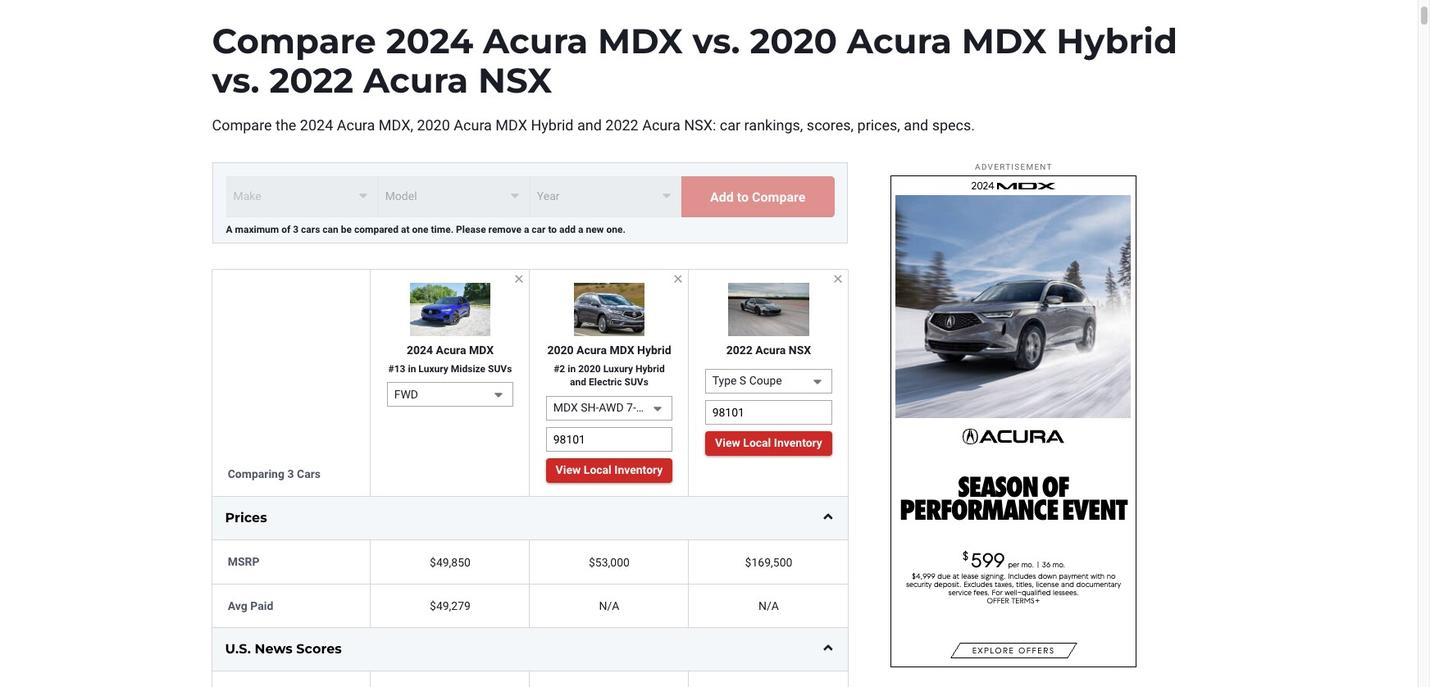 Task type: locate. For each thing, give the bounding box(es) containing it.
0 horizontal spatial view
[[556, 463, 581, 477]]

1 horizontal spatial n/a
[[759, 600, 779, 613]]

2020 acura mdx hybrid #2 in 2020 luxury hybrid and electric suvs
[[547, 344, 671, 388]]

view for bottommost view local inventory button
[[556, 463, 581, 477]]

2 vertical spatial 2022
[[726, 344, 753, 357]]

1 vertical spatial 3
[[287, 468, 294, 481]]

2 vertical spatial 2024
[[407, 344, 433, 357]]

avg
[[228, 599, 247, 612]]

can
[[323, 224, 338, 235]]

2022 acura nsx link
[[726, 344, 811, 357]]

0 horizontal spatial to
[[548, 224, 557, 235]]

cars
[[301, 224, 320, 235]]

suvs right "electric"
[[625, 377, 649, 388]]

1 horizontal spatial suvs
[[625, 377, 649, 388]]

hybrid for compare the 2024 acura mdx, 2020 acura mdx hybrid and 2022 acura nsx: car rankings, scores, prices, and specs.
[[531, 116, 574, 133]]

1 vertical spatial 2022
[[605, 116, 639, 133]]

suvs
[[488, 363, 512, 375], [625, 377, 649, 388]]

1 vertical spatial inventory
[[614, 463, 663, 477]]

to left add
[[548, 224, 557, 235]]

car left add
[[532, 224, 546, 235]]

0 horizontal spatial view local inventory button
[[546, 458, 673, 483]]

luxury
[[419, 363, 448, 375], [603, 363, 633, 375]]

0 vertical spatial inventory
[[774, 436, 822, 449]]

$49,279
[[430, 600, 471, 613]]

n/a down $169,500
[[759, 600, 779, 613]]

add to compare
[[710, 189, 806, 205]]

to
[[737, 189, 749, 205], [548, 224, 557, 235]]

luxury down 2024 acura mdx link on the left of page
[[419, 363, 448, 375]]

0 horizontal spatial 2022
[[269, 59, 354, 102]]

1 in from the left
[[408, 363, 416, 375]]

hybrid
[[1057, 20, 1178, 62], [531, 116, 574, 133], [637, 344, 671, 357], [636, 363, 665, 375]]

1 horizontal spatial local
[[743, 436, 771, 449]]

suvs right midsize
[[488, 363, 512, 375]]

1 vertical spatial compare
[[212, 116, 272, 133]]

view local inventory button
[[705, 431, 833, 456], [546, 458, 673, 483]]

nsx inside compare 2024 acura mdx vs. 2020 acura mdx hybrid vs. 2022 acura nsx
[[478, 59, 552, 102]]

compare for compare the 2024 acura mdx, 2020 acura mdx hybrid and 2022 acura nsx: car rankings, scores, prices, and specs.
[[212, 116, 272, 133]]

view local inventory
[[715, 436, 822, 449], [556, 463, 663, 477]]

1 horizontal spatial luxury
[[603, 363, 633, 375]]

3 right of
[[293, 224, 299, 235]]

2022 up the
[[269, 59, 354, 102]]

2 luxury from the left
[[603, 363, 633, 375]]

acura inside 2020 acura mdx hybrid #2 in 2020 luxury hybrid and electric suvs
[[577, 344, 607, 357]]

and inside 2020 acura mdx hybrid #2 in 2020 luxury hybrid and electric suvs
[[570, 377, 586, 388]]

news
[[255, 641, 293, 657]]

0 vertical spatial to
[[737, 189, 749, 205]]

n/a
[[599, 600, 619, 613], [759, 600, 779, 613]]

msrp
[[228, 555, 260, 568]]

please
[[456, 224, 486, 235]]

scores
[[296, 641, 342, 657]]

compare inside compare 2024 acura mdx vs. 2020 acura mdx hybrid vs. 2022 acura nsx
[[212, 20, 376, 62]]

car
[[720, 116, 741, 133], [532, 224, 546, 235]]

1 horizontal spatial a
[[578, 224, 583, 235]]

n/a down $53,000
[[599, 600, 619, 613]]

car right nsx:
[[720, 116, 741, 133]]

2022 down 2022 acura nsx image
[[726, 344, 753, 357]]

nsx
[[478, 59, 552, 102], [789, 344, 811, 357]]

1 horizontal spatial vs.
[[693, 20, 740, 62]]

and for acura
[[577, 116, 602, 133]]

0 horizontal spatial nsx
[[478, 59, 552, 102]]

0 horizontal spatial vs.
[[212, 59, 260, 102]]

compare
[[212, 20, 376, 62], [212, 116, 272, 133], [752, 189, 806, 205]]

compare inside button
[[752, 189, 806, 205]]

and
[[577, 116, 602, 133], [904, 116, 929, 133], [570, 377, 586, 388]]

maximum
[[235, 224, 279, 235]]

to right the add
[[737, 189, 749, 205]]

u.s. news scores
[[225, 641, 342, 657]]

2020 acura mdx hybrid link
[[547, 344, 671, 357]]

0 horizontal spatial zip code text field
[[546, 427, 673, 452]]

1 horizontal spatial view
[[715, 436, 740, 449]]

1 vertical spatial local
[[584, 463, 612, 477]]

2 a from the left
[[578, 224, 583, 235]]

in right #2
[[568, 363, 576, 375]]

0 vertical spatial 2022
[[269, 59, 354, 102]]

hybrid inside compare 2024 acura mdx vs. 2020 acura mdx hybrid vs. 2022 acura nsx
[[1057, 20, 1178, 62]]

1 horizontal spatial zip code text field
[[705, 400, 833, 425]]

1 horizontal spatial view local inventory
[[715, 436, 822, 449]]

a right remove
[[524, 224, 529, 235]]

zip code text field down 2022 acura nsx link
[[705, 400, 833, 425]]

2 horizontal spatial 2022
[[726, 344, 753, 357]]

add
[[710, 189, 734, 205]]

2020 acura mdx hybrid image
[[574, 283, 645, 337]]

scores,
[[807, 116, 854, 133]]

1 vertical spatial zip code text field
[[546, 427, 673, 452]]

1 horizontal spatial 2022
[[605, 116, 639, 133]]

1 vertical spatial view
[[556, 463, 581, 477]]

zip code text field down "electric"
[[546, 427, 673, 452]]

1 horizontal spatial to
[[737, 189, 749, 205]]

2022 acura nsx image
[[728, 283, 809, 337]]

in right #13
[[408, 363, 416, 375]]

#13
[[388, 363, 406, 375]]

one
[[412, 224, 429, 235]]

prices
[[225, 510, 267, 526]]

paid
[[250, 599, 273, 612]]

inventory
[[774, 436, 822, 449], [614, 463, 663, 477]]

0 vertical spatial view local inventory
[[715, 436, 822, 449]]

3
[[293, 224, 299, 235], [287, 468, 294, 481]]

0 horizontal spatial view local inventory
[[556, 463, 663, 477]]

2020 inside compare 2024 acura mdx vs. 2020 acura mdx hybrid vs. 2022 acura nsx
[[750, 20, 837, 62]]

1 horizontal spatial car
[[720, 116, 741, 133]]

#2
[[554, 363, 565, 375]]

luxury up "electric"
[[603, 363, 633, 375]]

view
[[715, 436, 740, 449], [556, 463, 581, 477]]

2020
[[750, 20, 837, 62], [417, 116, 450, 133], [547, 344, 574, 357], [578, 363, 601, 375]]

0 horizontal spatial luxury
[[419, 363, 448, 375]]

0 horizontal spatial in
[[408, 363, 416, 375]]

2024 acura mdx link
[[407, 344, 494, 357]]

0 vertical spatial zip code text field
[[705, 400, 833, 425]]

1 n/a from the left
[[599, 600, 619, 613]]

at
[[401, 224, 410, 235]]

mdx
[[598, 20, 683, 62], [962, 20, 1047, 62], [496, 116, 527, 133], [469, 344, 494, 357], [610, 344, 634, 357]]

nsx:
[[684, 116, 716, 133]]

local
[[743, 436, 771, 449], [584, 463, 612, 477]]

0 horizontal spatial suvs
[[488, 363, 512, 375]]

u.s.
[[225, 641, 251, 657]]

to inside button
[[737, 189, 749, 205]]

0 horizontal spatial car
[[532, 224, 546, 235]]

0 vertical spatial compare
[[212, 20, 376, 62]]

1 vertical spatial nsx
[[789, 344, 811, 357]]

0 horizontal spatial a
[[524, 224, 529, 235]]

Zip Code text field
[[705, 400, 833, 425], [546, 427, 673, 452]]

hybrid for 2020 acura mdx hybrid #2 in 2020 luxury hybrid and electric suvs
[[636, 363, 665, 375]]

2024
[[386, 20, 473, 62], [300, 116, 333, 133], [407, 344, 433, 357]]

acura inside 2024 acura mdx #13 in luxury midsize suvs
[[436, 344, 466, 357]]

1 horizontal spatial inventory
[[774, 436, 822, 449]]

vs.
[[693, 20, 740, 62], [212, 59, 260, 102]]

1 horizontal spatial view local inventory button
[[705, 431, 833, 456]]

0 vertical spatial suvs
[[488, 363, 512, 375]]

a
[[524, 224, 529, 235], [578, 224, 583, 235]]

1 luxury from the left
[[419, 363, 448, 375]]

of
[[281, 224, 291, 235]]

0 vertical spatial view
[[715, 436, 740, 449]]

1 vertical spatial view local inventory
[[556, 463, 663, 477]]

$169,500
[[745, 556, 792, 569]]

2022
[[269, 59, 354, 102], [605, 116, 639, 133], [726, 344, 753, 357]]

0 vertical spatial 2024
[[386, 20, 473, 62]]

0 vertical spatial nsx
[[478, 59, 552, 102]]

2022 inside compare 2024 acura mdx vs. 2020 acura mdx hybrid vs. 2022 acura nsx
[[269, 59, 354, 102]]

2 n/a from the left
[[759, 600, 779, 613]]

2022 for and
[[605, 116, 639, 133]]

avg paid
[[228, 599, 273, 612]]

0 horizontal spatial n/a
[[599, 600, 619, 613]]

acura
[[483, 20, 588, 62], [847, 20, 952, 62], [363, 59, 468, 102], [337, 116, 375, 133], [454, 116, 492, 133], [642, 116, 680, 133], [436, 344, 466, 357], [577, 344, 607, 357], [756, 344, 786, 357]]

compare the 2024 acura mdx, 2020 acura mdx hybrid and 2022 acura nsx: car rankings, scores, prices, and specs.
[[212, 116, 975, 133]]

cars
[[297, 468, 321, 481]]

suvs inside 2020 acura mdx hybrid #2 in 2020 luxury hybrid and electric suvs
[[625, 377, 649, 388]]

2 in from the left
[[568, 363, 576, 375]]

0 vertical spatial view local inventory button
[[705, 431, 833, 456]]

rankings,
[[744, 116, 803, 133]]

1 horizontal spatial in
[[568, 363, 576, 375]]

a right add
[[578, 224, 583, 235]]

1 vertical spatial 2024
[[300, 116, 333, 133]]

in
[[408, 363, 416, 375], [568, 363, 576, 375]]

1 vertical spatial suvs
[[625, 377, 649, 388]]

$53,000
[[589, 556, 630, 569]]

mdx inside 2024 acura mdx #13 in luxury midsize suvs
[[469, 344, 494, 357]]

2 vertical spatial compare
[[752, 189, 806, 205]]

3 left cars
[[287, 468, 294, 481]]

view local inventory for bottommost view local inventory button
[[556, 463, 663, 477]]

2022 left nsx:
[[605, 116, 639, 133]]



Task type: describe. For each thing, give the bounding box(es) containing it.
new
[[586, 224, 604, 235]]

2024 acura mdx #13 in luxury midsize suvs
[[388, 344, 512, 375]]

compared
[[354, 224, 399, 235]]

hybrid for compare 2024 acura mdx vs. 2020 acura mdx hybrid vs. 2022 acura nsx
[[1057, 20, 1178, 62]]

1 vertical spatial view local inventory button
[[546, 458, 673, 483]]

midsize
[[451, 363, 486, 375]]

2022 for vs.
[[269, 59, 354, 102]]

electric
[[589, 377, 622, 388]]

the
[[276, 116, 296, 133]]

1 vertical spatial car
[[532, 224, 546, 235]]

2022 acura nsx
[[726, 344, 811, 357]]

a
[[226, 224, 233, 235]]

comparing 3 cars
[[228, 468, 321, 481]]

remove
[[488, 224, 522, 235]]

add to compare button
[[681, 176, 834, 217]]

mdx,
[[379, 116, 413, 133]]

prices,
[[857, 116, 900, 133]]

0 vertical spatial local
[[743, 436, 771, 449]]

zip code text field for top view local inventory button
[[705, 400, 833, 425]]

time.
[[431, 224, 454, 235]]

suvs inside 2024 acura mdx #13 in luxury midsize suvs
[[488, 363, 512, 375]]

0 horizontal spatial inventory
[[614, 463, 663, 477]]

a maximum of 3 cars can be compared at one time. please remove a car to add a new one.
[[226, 224, 626, 235]]

mdx inside 2020 acura mdx hybrid #2 in 2020 luxury hybrid and electric suvs
[[610, 344, 634, 357]]

1 horizontal spatial nsx
[[789, 344, 811, 357]]

advertisement region
[[891, 175, 1137, 667]]

u.s. news scores button
[[212, 628, 848, 671]]

comparing
[[228, 468, 285, 481]]

#2 in 2020 luxury hybrid and electric suvs link
[[554, 363, 665, 388]]

2024 acura mdx image
[[410, 283, 490, 337]]

compare 2024 acura mdx vs. 2020 acura mdx hybrid vs. 2022 acura nsx
[[212, 20, 1178, 102]]

compare for compare 2024 acura mdx vs. 2020 acura mdx hybrid vs. 2022 acura nsx
[[212, 20, 376, 62]]

1 a from the left
[[524, 224, 529, 235]]

2024 inside compare 2024 acura mdx vs. 2020 acura mdx hybrid vs. 2022 acura nsx
[[386, 20, 473, 62]]

luxury inside 2020 acura mdx hybrid #2 in 2020 luxury hybrid and electric suvs
[[603, 363, 633, 375]]

2024 inside 2024 acura mdx #13 in luxury midsize suvs
[[407, 344, 433, 357]]

and for suvs
[[570, 377, 586, 388]]

in inside 2024 acura mdx #13 in luxury midsize suvs
[[408, 363, 416, 375]]

advertisement
[[975, 162, 1053, 171]]

0 vertical spatial 3
[[293, 224, 299, 235]]

zip code text field for bottommost view local inventory button
[[546, 427, 673, 452]]

view for top view local inventory button
[[715, 436, 740, 449]]

luxury inside 2024 acura mdx #13 in luxury midsize suvs
[[419, 363, 448, 375]]

view local inventory for top view local inventory button
[[715, 436, 822, 449]]

in inside 2020 acura mdx hybrid #2 in 2020 luxury hybrid and electric suvs
[[568, 363, 576, 375]]

one.
[[606, 224, 626, 235]]

prices button
[[212, 497, 848, 540]]

0 horizontal spatial local
[[584, 463, 612, 477]]

add
[[559, 224, 576, 235]]

be
[[341, 224, 352, 235]]

specs.
[[932, 116, 975, 133]]

#13 in luxury midsize suvs link
[[388, 363, 512, 375]]

$49,850
[[430, 556, 471, 569]]

1 vertical spatial to
[[548, 224, 557, 235]]

0 vertical spatial car
[[720, 116, 741, 133]]



Task type: vqa. For each thing, say whether or not it's contained in the screenshot.
right Inventory
yes



